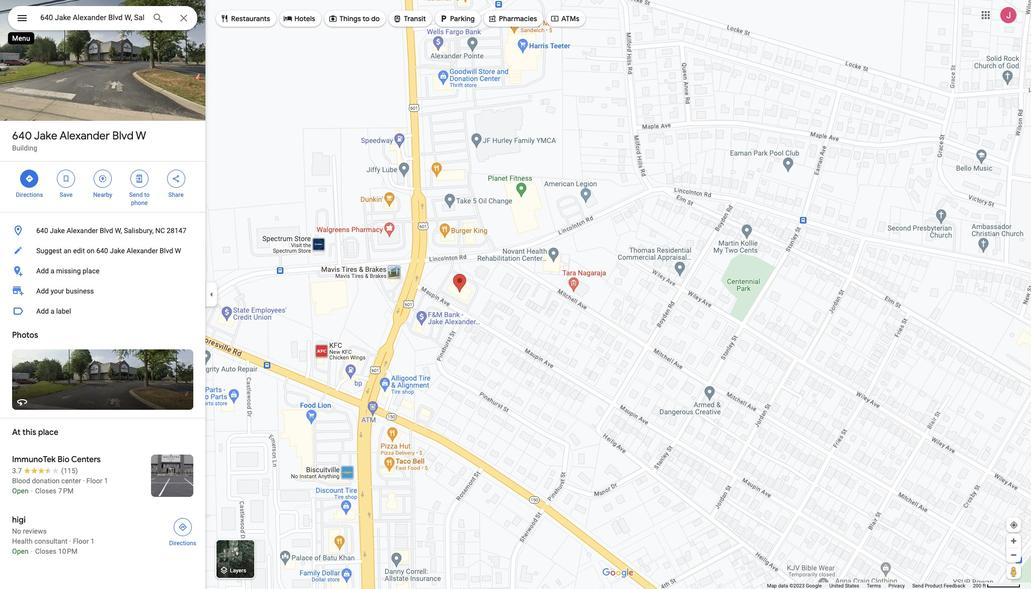 Task type: vqa. For each thing, say whether or not it's contained in the screenshot.


Task type: locate. For each thing, give the bounding box(es) containing it.
alexander up edit
[[67, 227, 98, 235]]

send for send to phone
[[129, 191, 143, 198]]


[[16, 11, 28, 25]]

directions down 
[[16, 191, 43, 198]]

0 vertical spatial jake
[[34, 129, 57, 143]]

collapse side panel image
[[206, 289, 217, 300]]

0 vertical spatial 1
[[104, 477, 108, 485]]

640
[[12, 129, 32, 143], [36, 227, 48, 235], [96, 247, 108, 255]]

1 vertical spatial ·
[[69, 537, 71, 545]]

0 horizontal spatial place
[[38, 427, 58, 438]]

a for missing
[[51, 267, 54, 275]]

actions for 640 jake alexander blvd w region
[[0, 162, 205, 212]]

⋅ down donation
[[30, 487, 33, 495]]

2 vertical spatial add
[[36, 307, 49, 315]]

send up phone
[[129, 191, 143, 198]]

label
[[56, 307, 71, 315]]

None field
[[40, 12, 144, 24]]

jake for w,
[[50, 227, 65, 235]]

1 vertical spatial closes
[[35, 547, 56, 555]]

alexander down salisbury,
[[127, 247, 158, 255]]

 restaurants
[[220, 13, 270, 24]]

w inside 640 jake alexander blvd w building
[[136, 129, 146, 143]]

add a missing place button
[[0, 261, 205, 281]]

0 vertical spatial send
[[129, 191, 143, 198]]

2 a from the top
[[51, 307, 54, 315]]

640 jake alexander blvd w, salisbury, nc 28147 button
[[0, 221, 205, 241]]

 atms
[[550, 13, 579, 24]]

0 horizontal spatial directions
[[16, 191, 43, 198]]

w
[[136, 129, 146, 143], [175, 247, 181, 255]]

add a missing place
[[36, 267, 100, 275]]

a
[[51, 267, 54, 275], [51, 307, 54, 315]]

higi
[[12, 515, 26, 525]]

0 vertical spatial ·
[[83, 477, 85, 485]]

2 vertical spatial blvd
[[160, 247, 173, 255]]

do
[[371, 14, 380, 23]]

1 vertical spatial send
[[912, 583, 924, 589]]

blood donation center · floor 1 open ⋅ closes 7 pm
[[12, 477, 108, 495]]

1 open from the top
[[12, 487, 29, 495]]

1 vertical spatial 1
[[91, 537, 95, 545]]

·
[[83, 477, 85, 485], [69, 537, 71, 545]]

⋅ down health on the bottom
[[30, 547, 33, 555]]

1 horizontal spatial send
[[912, 583, 924, 589]]

blvd for w,
[[100, 227, 113, 235]]

consultant
[[34, 537, 67, 545]]


[[25, 173, 34, 184]]

open down blood
[[12, 487, 29, 495]]

blvd inside 640 jake alexander blvd w building
[[112, 129, 134, 143]]

0 vertical spatial add
[[36, 267, 49, 275]]

alexander
[[60, 129, 110, 143], [67, 227, 98, 235], [127, 247, 158, 255]]

alexander inside 640 jake alexander blvd w building
[[60, 129, 110, 143]]

1 inside higi no reviews health consultant · floor 1 open ⋅ closes 10 pm
[[91, 537, 95, 545]]

on
[[87, 247, 94, 255]]

map data ©2023 google
[[767, 583, 822, 589]]

jake down w, at the left of page
[[110, 247, 125, 255]]

1 right center
[[104, 477, 108, 485]]

transit
[[404, 14, 426, 23]]

suggest an edit on 640 jake alexander blvd w
[[36, 247, 181, 255]]

0 vertical spatial blvd
[[112, 129, 134, 143]]

closes down donation
[[35, 487, 56, 495]]

1 right consultant
[[91, 537, 95, 545]]

add for add your business
[[36, 287, 49, 295]]

0 vertical spatial floor
[[86, 477, 102, 485]]

0 vertical spatial place
[[83, 267, 100, 275]]

at
[[12, 427, 21, 438]]

1 horizontal spatial 1
[[104, 477, 108, 485]]

add a label button
[[0, 301, 205, 321]]

united states
[[829, 583, 859, 589]]

1 horizontal spatial directions
[[169, 540, 196, 547]]

· up 10 pm
[[69, 537, 71, 545]]

0 vertical spatial w
[[136, 129, 146, 143]]

1 horizontal spatial w
[[175, 247, 181, 255]]

jake up building
[[34, 129, 57, 143]]

open down health on the bottom
[[12, 547, 29, 555]]

⋅
[[30, 487, 33, 495], [30, 547, 33, 555]]

1 add from the top
[[36, 267, 49, 275]]

directions
[[16, 191, 43, 198], [169, 540, 196, 547]]

1 horizontal spatial to
[[363, 14, 370, 23]]

footer inside google maps element
[[767, 583, 973, 589]]

save
[[60, 191, 73, 198]]

1 ⋅ from the top
[[30, 487, 33, 495]]

add down suggest
[[36, 267, 49, 275]]

united
[[829, 583, 844, 589]]

1 vertical spatial w
[[175, 247, 181, 255]]

to inside send to phone
[[144, 191, 150, 198]]

hotels
[[294, 14, 315, 23]]

1 horizontal spatial ·
[[83, 477, 85, 485]]

1 vertical spatial 640
[[36, 227, 48, 235]]

 button
[[8, 6, 36, 32]]

show street view coverage image
[[1006, 564, 1021, 579]]


[[98, 173, 107, 184]]

add left 'your'
[[36, 287, 49, 295]]

0 horizontal spatial 640
[[12, 129, 32, 143]]

to up phone
[[144, 191, 150, 198]]

0 horizontal spatial w
[[136, 129, 146, 143]]


[[220, 13, 229, 24]]

1
[[104, 477, 108, 485], [91, 537, 95, 545]]

terms
[[867, 583, 881, 589]]

1 a from the top
[[51, 267, 54, 275]]

2 add from the top
[[36, 287, 49, 295]]

send left product at bottom
[[912, 583, 924, 589]]

center
[[61, 477, 81, 485]]

alexander for w,
[[67, 227, 98, 235]]

a left label
[[51, 307, 54, 315]]

terms button
[[867, 583, 881, 589]]

0 horizontal spatial to
[[144, 191, 150, 198]]

closes down consultant
[[35, 547, 56, 555]]

layers
[[230, 568, 246, 574]]

nc
[[155, 227, 165, 235]]

2 vertical spatial 640
[[96, 247, 108, 255]]

floor down centers
[[86, 477, 102, 485]]

0 horizontal spatial send
[[129, 191, 143, 198]]

add
[[36, 267, 49, 275], [36, 287, 49, 295], [36, 307, 49, 315]]

w up 
[[136, 129, 146, 143]]

1 vertical spatial ⋅
[[30, 547, 33, 555]]

closes inside higi no reviews health consultant · floor 1 open ⋅ closes 10 pm
[[35, 547, 56, 555]]

open inside higi no reviews health consultant · floor 1 open ⋅ closes 10 pm
[[12, 547, 29, 555]]

nearby
[[93, 191, 112, 198]]

640 jake alexander blvd w, salisbury, nc 28147
[[36, 227, 186, 235]]

footer
[[767, 583, 973, 589]]

0 vertical spatial alexander
[[60, 129, 110, 143]]

3 add from the top
[[36, 307, 49, 315]]

2 horizontal spatial 640
[[96, 247, 108, 255]]

1 vertical spatial a
[[51, 307, 54, 315]]

2 ⋅ from the top
[[30, 547, 33, 555]]

2 closes from the top
[[35, 547, 56, 555]]

1 vertical spatial blvd
[[100, 227, 113, 235]]

3.7 stars 115 reviews image
[[12, 466, 78, 476]]

· inside blood donation center · floor 1 open ⋅ closes 7 pm
[[83, 477, 85, 485]]

show your location image
[[1010, 521, 1019, 530]]

edit
[[73, 247, 85, 255]]

1 vertical spatial floor
[[73, 537, 89, 545]]

0 vertical spatial 640
[[12, 129, 32, 143]]

google
[[806, 583, 822, 589]]

1 horizontal spatial place
[[83, 267, 100, 275]]

bio
[[58, 455, 69, 465]]

no
[[12, 527, 21, 535]]

0 vertical spatial directions
[[16, 191, 43, 198]]

jake up suggest
[[50, 227, 65, 235]]

missing
[[56, 267, 81, 275]]

immunotek
[[12, 455, 56, 465]]

· right center
[[83, 477, 85, 485]]

footer containing map data ©2023 google
[[767, 583, 973, 589]]

zoom in image
[[1010, 537, 1018, 545]]

send inside send to phone
[[129, 191, 143, 198]]

0 vertical spatial open
[[12, 487, 29, 495]]

2 open from the top
[[12, 547, 29, 555]]

1 vertical spatial open
[[12, 547, 29, 555]]

1 horizontal spatial 640
[[36, 227, 48, 235]]

0 vertical spatial a
[[51, 267, 54, 275]]

w down 28147
[[175, 247, 181, 255]]

directions inside button
[[169, 540, 196, 547]]

send inside button
[[912, 583, 924, 589]]

higi no reviews health consultant · floor 1 open ⋅ closes 10 pm
[[12, 515, 95, 555]]

640 inside 640 jake alexander blvd w building
[[12, 129, 32, 143]]

alexander up 
[[60, 129, 110, 143]]

jake
[[34, 129, 57, 143], [50, 227, 65, 235], [110, 247, 125, 255]]

640 up building
[[12, 129, 32, 143]]

send to phone
[[129, 191, 150, 206]]

place inside button
[[83, 267, 100, 275]]

pharmacies
[[499, 14, 537, 23]]

0 horizontal spatial 1
[[91, 537, 95, 545]]

floor up 10 pm
[[73, 537, 89, 545]]

open inside blood donation center · floor 1 open ⋅ closes 7 pm
[[12, 487, 29, 495]]

jake inside 640 jake alexander blvd w building
[[34, 129, 57, 143]]

add left label
[[36, 307, 49, 315]]

1 closes from the top
[[35, 487, 56, 495]]

closes inside blood donation center · floor 1 open ⋅ closes 7 pm
[[35, 487, 56, 495]]

to left "do"
[[363, 14, 370, 23]]

united states button
[[829, 583, 859, 589]]

send
[[129, 191, 143, 198], [912, 583, 924, 589]]

blvd for w
[[112, 129, 134, 143]]

1 vertical spatial jake
[[50, 227, 65, 235]]

floor
[[86, 477, 102, 485], [73, 537, 89, 545]]

⋅ inside higi no reviews health consultant · floor 1 open ⋅ closes 10 pm
[[30, 547, 33, 555]]

place down the on
[[83, 267, 100, 275]]

0 horizontal spatial ·
[[69, 537, 71, 545]]

640 right the on
[[96, 247, 108, 255]]

0 vertical spatial ⋅
[[30, 487, 33, 495]]

0 vertical spatial closes
[[35, 487, 56, 495]]

blvd
[[112, 129, 134, 143], [100, 227, 113, 235], [160, 247, 173, 255]]

1 vertical spatial directions
[[169, 540, 196, 547]]

2 vertical spatial jake
[[110, 247, 125, 255]]

640 inside "640 jake alexander blvd w, salisbury, nc 28147" button
[[36, 227, 48, 235]]

donation
[[32, 477, 60, 485]]

restaurants
[[231, 14, 270, 23]]

to
[[363, 14, 370, 23], [144, 191, 150, 198]]

1 vertical spatial alexander
[[67, 227, 98, 235]]

photos
[[12, 330, 38, 340]]

 hotels
[[283, 13, 315, 24]]

(115)
[[61, 467, 78, 475]]

10 pm
[[58, 547, 78, 555]]

1 vertical spatial to
[[144, 191, 150, 198]]

1 vertical spatial add
[[36, 287, 49, 295]]

place right the this
[[38, 427, 58, 438]]

640 up suggest
[[36, 227, 48, 235]]

place
[[83, 267, 100, 275], [38, 427, 58, 438]]

w inside button
[[175, 247, 181, 255]]

a left 'missing'
[[51, 267, 54, 275]]

directions down directions icon
[[169, 540, 196, 547]]

0 vertical spatial to
[[363, 14, 370, 23]]



Task type: describe. For each thing, give the bounding box(es) containing it.
at this place
[[12, 427, 58, 438]]

directions button
[[163, 515, 202, 547]]

atms
[[561, 14, 579, 23]]

· inside higi no reviews health consultant · floor 1 open ⋅ closes 10 pm
[[69, 537, 71, 545]]


[[488, 13, 497, 24]]

add a label
[[36, 307, 71, 315]]

640 for w
[[12, 129, 32, 143]]

28147
[[167, 227, 186, 235]]

add your business
[[36, 287, 94, 295]]

health
[[12, 537, 33, 545]]

things
[[339, 14, 361, 23]]

share
[[168, 191, 184, 198]]

add your business link
[[0, 281, 205, 301]]

3.7
[[12, 467, 22, 475]]

suggest
[[36, 247, 62, 255]]

immunotek bio centers
[[12, 455, 101, 465]]

 search field
[[8, 6, 197, 32]]


[[171, 173, 181, 184]]

⋅ inside blood donation center · floor 1 open ⋅ closes 7 pm
[[30, 487, 33, 495]]

ft
[[983, 583, 986, 589]]

200
[[973, 583, 981, 589]]

parking
[[450, 14, 475, 23]]


[[62, 173, 71, 184]]

w,
[[115, 227, 122, 235]]

privacy button
[[889, 583, 905, 589]]


[[328, 13, 337, 24]]

reviews
[[23, 527, 47, 535]]

1 vertical spatial place
[[38, 427, 58, 438]]

640 jake alexander blvd w main content
[[0, 0, 205, 589]]

640 inside suggest an edit on 640 jake alexander blvd w button
[[96, 247, 108, 255]]

jake for w
[[34, 129, 57, 143]]

640 Jake Alexander Blvd W, Salisbury, NC 28147 field
[[8, 6, 197, 30]]

directions image
[[178, 523, 187, 532]]

 transit
[[393, 13, 426, 24]]

your
[[51, 287, 64, 295]]

floor inside blood donation center · floor 1 open ⋅ closes 7 pm
[[86, 477, 102, 485]]

 things to do
[[328, 13, 380, 24]]

640 jake alexander blvd w building
[[12, 129, 146, 152]]

data
[[778, 583, 788, 589]]

2 vertical spatial alexander
[[127, 247, 158, 255]]

zoom out image
[[1010, 551, 1018, 559]]

 parking
[[439, 13, 475, 24]]

1 inside blood donation center · floor 1 open ⋅ closes 7 pm
[[104, 477, 108, 485]]

an
[[64, 247, 71, 255]]

add for add a label
[[36, 307, 49, 315]]

suggest an edit on 640 jake alexander blvd w button
[[0, 241, 205, 261]]

send product feedback button
[[912, 583, 965, 589]]

 pharmacies
[[488, 13, 537, 24]]

centers
[[71, 455, 101, 465]]

send product feedback
[[912, 583, 965, 589]]

blood
[[12, 477, 30, 485]]


[[393, 13, 402, 24]]

©2023
[[789, 583, 805, 589]]

feedback
[[944, 583, 965, 589]]

add for add a missing place
[[36, 267, 49, 275]]

a for label
[[51, 307, 54, 315]]

send for send product feedback
[[912, 583, 924, 589]]

this
[[22, 427, 36, 438]]

200 ft
[[973, 583, 986, 589]]


[[439, 13, 448, 24]]

map
[[767, 583, 777, 589]]

phone
[[131, 199, 148, 206]]

640 for w,
[[36, 227, 48, 235]]


[[550, 13, 559, 24]]

google account: james peterson  
(james.peterson1902@gmail.com) image
[[1000, 7, 1017, 23]]


[[283, 13, 292, 24]]

to inside  things to do
[[363, 14, 370, 23]]

google maps element
[[0, 0, 1031, 589]]

200 ft button
[[973, 583, 1021, 589]]

salisbury,
[[124, 227, 154, 235]]


[[135, 173, 144, 184]]

states
[[845, 583, 859, 589]]

floor inside higi no reviews health consultant · floor 1 open ⋅ closes 10 pm
[[73, 537, 89, 545]]

alexander for w
[[60, 129, 110, 143]]

building
[[12, 144, 37, 152]]

none field inside 640 jake alexander blvd w, salisbury, nc 28147 field
[[40, 12, 144, 24]]

business
[[66, 287, 94, 295]]

directions inside actions for 640 jake alexander blvd w region
[[16, 191, 43, 198]]

privacy
[[889, 583, 905, 589]]

7 pm
[[58, 487, 74, 495]]

product
[[925, 583, 943, 589]]



